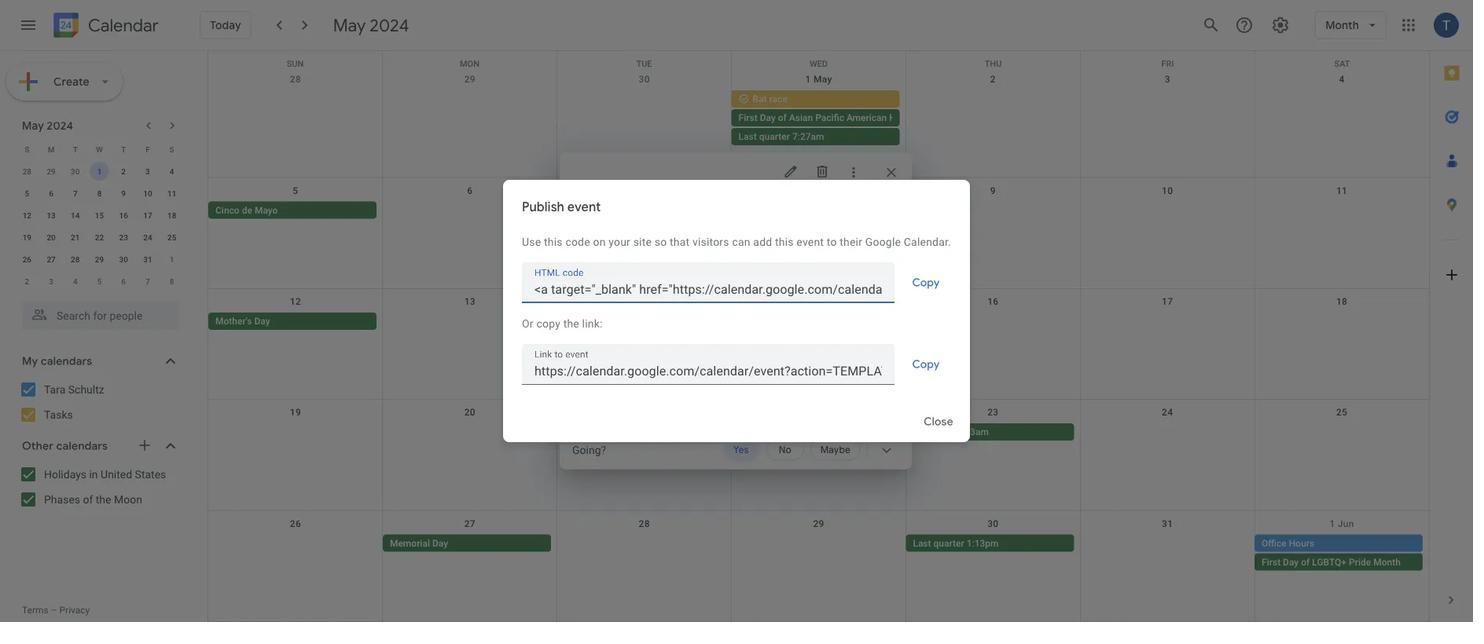 Task type: describe. For each thing, give the bounding box(es) containing it.
14 element
[[66, 206, 85, 225]]

26 element
[[18, 250, 36, 269]]

11 for may 2024
[[167, 189, 176, 198]]

rat race
[[753, 94, 788, 105]]

1 vertical spatial event
[[797, 236, 824, 249]]

2 june element
[[18, 272, 36, 291]]

yes,
[[622, 267, 639, 278]]

their
[[840, 236, 863, 249]]

1 horizontal spatial tara
[[613, 374, 635, 387]]

1 left 'yes,'
[[613, 267, 619, 278]]

my
[[22, 355, 38, 369]]

6 june element
[[114, 272, 133, 291]]

first inside office hours first day of lgbtq+ pride month
[[1262, 557, 1281, 568]]

maybe button
[[811, 439, 861, 461]]

going?
[[573, 444, 606, 457]]

15 element
[[90, 206, 109, 225]]

publish event dialog
[[503, 180, 970, 443]]

cinco de mayo
[[215, 205, 278, 216]]

1 may
[[806, 74, 832, 85]]

schultz inside my calendars list
[[68, 383, 104, 396]]

1 horizontal spatial 6
[[121, 277, 126, 286]]

pride
[[1350, 557, 1372, 568]]

full moon 9:53am
[[913, 427, 989, 438]]

30 down tue
[[639, 74, 650, 85]]

memorial
[[390, 538, 430, 549]]

0 vertical spatial 3
[[1165, 74, 1171, 85]]

of inside office hours first day of lgbtq+ pride month
[[1302, 557, 1310, 568]]

23 inside may 2024 grid
[[119, 233, 128, 242]]

1 vertical spatial 24
[[1162, 408, 1174, 419]]

my calendars button
[[3, 349, 195, 374]]

row containing s
[[15, 138, 184, 160]]

1 jun
[[1330, 519, 1355, 530]]

20 inside grid
[[465, 408, 476, 419]]

last quarter 7:27am button
[[732, 128, 900, 145]]

day for memorial
[[433, 538, 448, 549]]

main drawer image
[[19, 16, 38, 35]]

1 horizontal spatial tara schultz
[[613, 374, 676, 387]]

google
[[866, 236, 901, 249]]

to
[[827, 236, 837, 249]]

1 vertical spatial 15
[[813, 296, 825, 307]]

calendar
[[88, 15, 159, 37]]

30 element
[[114, 250, 133, 269]]

memorial day
[[390, 538, 448, 549]]

full
[[913, 427, 928, 438]]

25 element
[[163, 228, 181, 247]]

jun
[[1338, 519, 1355, 530]]

phases
[[44, 493, 80, 506]]

2 copy from the top
[[913, 358, 940, 372]]

2 s from the left
[[170, 145, 174, 154]]

visitors
[[693, 236, 730, 249]]

22 element
[[90, 228, 109, 247]]

31 element
[[138, 250, 157, 269]]

cinco
[[215, 205, 240, 216]]

tue
[[637, 59, 652, 69]]

hours
[[1290, 538, 1315, 549]]

1 right 'yes,'
[[641, 267, 647, 278]]

wed
[[810, 59, 828, 69]]

fri
[[1162, 59, 1175, 69]]

28 element
[[66, 250, 85, 269]]

moon for new
[[586, 205, 610, 216]]

17 inside may 2024 grid
[[143, 211, 152, 220]]

7:27am
[[793, 131, 825, 142]]

spooky
[[613, 348, 650, 361]]

5 for sun
[[293, 185, 298, 196]]

terms link
[[22, 606, 49, 617]]

30 april element
[[66, 162, 85, 181]]

30 inside "element"
[[119, 255, 128, 264]]

or
[[522, 317, 534, 330]]

office
[[1262, 538, 1287, 549]]

16 inside grid
[[988, 296, 999, 307]]

code
[[566, 236, 590, 249]]

2 right 1 cell
[[121, 167, 126, 176]]

0 horizontal spatial 2024
[[47, 119, 73, 133]]

first day of asian pacific american heritage month last quarter 7:27am
[[739, 112, 955, 142]]

11 for sun
[[1337, 185, 1348, 196]]

first day of lgbtq+ pride month button
[[1255, 554, 1423, 571]]

close button
[[914, 403, 964, 441]]

office hours first day of lgbtq+ pride month
[[1262, 538, 1401, 568]]

29 april element
[[42, 162, 61, 181]]

guests tree
[[554, 284, 912, 342]]

0 horizontal spatial 7
[[73, 189, 78, 198]]

16 element
[[114, 206, 133, 225]]

2 guests 1 yes, 1 awaiting
[[613, 251, 687, 278]]

guests
[[623, 251, 657, 264]]

no
[[779, 444, 792, 456]]

18 inside may 2024 grid
[[167, 211, 176, 220]]

m
[[48, 145, 55, 154]]

other calendars list
[[3, 462, 195, 513]]

rat
[[753, 94, 767, 105]]

1 vertical spatial may 2024
[[22, 119, 73, 133]]

1 down 25 element at left top
[[170, 255, 174, 264]]

last quarter 1:13pm
[[913, 538, 999, 549]]

close
[[924, 415, 954, 429]]

yes button
[[723, 439, 760, 461]]

9:53am
[[957, 427, 989, 438]]

moon for full
[[931, 427, 955, 438]]

1 inside cell
[[97, 167, 102, 176]]

31 for 1 jun
[[1162, 519, 1174, 530]]

new moon 11:22pm
[[564, 205, 650, 216]]

2 down thu
[[991, 74, 996, 85]]

1 june element
[[163, 250, 181, 269]]

1 vertical spatial 12
[[290, 296, 301, 307]]

1 vertical spatial 17
[[1162, 296, 1174, 307]]

rat race button
[[732, 90, 900, 108]]

tara schultz, attending, organiser tree item
[[591, 284, 912, 317]]

holidays
[[44, 468, 87, 481]]

calendars for other calendars
[[56, 440, 108, 454]]

w
[[96, 145, 103, 154]]

maybe
[[821, 444, 851, 456]]

1 vertical spatial 4
[[170, 167, 174, 176]]

my calendars list
[[3, 377, 195, 428]]

memorial day button
[[383, 535, 551, 553]]

day inside office hours first day of lgbtq+ pride month
[[1284, 557, 1299, 568]]

31 for 1
[[143, 255, 152, 264]]

sat
[[1335, 59, 1351, 69]]

last inside first day of asian pacific american heritage month last quarter 7:27am
[[739, 131, 757, 142]]

publish event
[[522, 199, 601, 215]]

quarter inside button
[[934, 538, 965, 549]]

new
[[564, 205, 583, 216]]

27 element
[[42, 250, 61, 269]]

in
[[89, 468, 98, 481]]

race
[[770, 94, 788, 105]]

4 june element
[[66, 272, 85, 291]]

20 inside row group
[[47, 233, 56, 242]]

moon
[[114, 493, 142, 506]]

site
[[634, 236, 652, 249]]

yes
[[734, 444, 749, 456]]

of inside first day of asian pacific american heritage month last quarter 7:27am
[[778, 112, 787, 123]]

1 this from the left
[[544, 236, 563, 249]]

that
[[670, 236, 690, 249]]

2 vertical spatial may
[[22, 119, 44, 133]]

cinco de mayo button
[[208, 202, 377, 219]]

mother's day
[[215, 316, 270, 327]]

0 horizontal spatial 4
[[73, 277, 78, 286]]

1 vertical spatial 3
[[146, 167, 150, 176]]

19 inside grid
[[290, 408, 301, 419]]

16 inside row group
[[119, 211, 128, 220]]

0 horizontal spatial 3
[[49, 277, 53, 286]]

tara schultz organiser
[[645, 288, 707, 314]]

asian
[[789, 112, 813, 123]]

1 vertical spatial 25
[[1337, 408, 1348, 419]]

terms – privacy
[[22, 606, 90, 617]]

can
[[732, 236, 751, 249]]

tasks
[[44, 409, 73, 422]]

10 element
[[138, 184, 157, 203]]

day for mother's
[[254, 316, 270, 327]]

use
[[522, 236, 541, 249]]

21
[[71, 233, 80, 242]]

8 june element
[[163, 272, 181, 291]]

30 up last quarter 1:13pm button
[[988, 519, 999, 530]]

2 down 26 'element'
[[25, 277, 29, 286]]

10 for sun
[[1162, 185, 1174, 196]]

office hours button
[[1255, 535, 1423, 553]]

month for first day of asian pacific american heritage month last quarter 7:27am
[[928, 112, 955, 123]]

12 inside may 2024 grid
[[23, 211, 31, 220]]

1 vertical spatial 23
[[988, 408, 999, 419]]

states
[[135, 468, 166, 481]]

1 vertical spatial 14
[[639, 296, 650, 307]]

of inside other calendars list
[[83, 493, 93, 506]]



Task type: vqa. For each thing, say whether or not it's contained in the screenshot.


Task type: locate. For each thing, give the bounding box(es) containing it.
day inside memorial day button
[[433, 538, 448, 549]]

add
[[754, 236, 773, 249]]

0 horizontal spatial 14
[[71, 211, 80, 220]]

2 down 'your'
[[613, 251, 620, 264]]

delete event image
[[815, 164, 830, 180]]

1 horizontal spatial quarter
[[934, 538, 965, 549]]

18 element
[[163, 206, 181, 225]]

0 vertical spatial may 2024
[[333, 14, 409, 36]]

1 vertical spatial calendars
[[56, 440, 108, 454]]

the for moon
[[96, 493, 111, 506]]

row containing sun
[[208, 51, 1430, 69]]

0 horizontal spatial 18
[[167, 211, 176, 220]]

publish
[[522, 199, 565, 215]]

tara
[[645, 288, 667, 301], [613, 374, 635, 387], [44, 383, 65, 396]]

26 for 1
[[23, 255, 31, 264]]

14 up 21
[[71, 211, 80, 220]]

month right pride
[[1374, 557, 1401, 568]]

1 horizontal spatial this
[[775, 236, 794, 249]]

today
[[210, 18, 241, 32]]

holidays in united states
[[44, 468, 166, 481]]

29 down 22
[[95, 255, 104, 264]]

last left 1:13pm on the bottom right
[[913, 538, 932, 549]]

13 element
[[42, 206, 61, 225]]

this
[[544, 236, 563, 249], [775, 236, 794, 249]]

0 vertical spatial 23
[[119, 233, 128, 242]]

copy down calendar. at the right top of the page
[[913, 276, 940, 290]]

2 horizontal spatial may
[[814, 74, 832, 85]]

t
[[73, 145, 78, 154], [121, 145, 126, 154]]

your
[[609, 236, 631, 249]]

14 inside may 2024 grid
[[71, 211, 80, 220]]

3 june element
[[42, 272, 61, 291]]

7 down "31" element
[[146, 277, 150, 286]]

thu
[[985, 59, 1002, 69]]

day down hours
[[1284, 557, 1299, 568]]

tara inside my calendars list
[[44, 383, 65, 396]]

month for office hours first day of lgbtq+ pride month
[[1374, 557, 1401, 568]]

1 horizontal spatial 10
[[1162, 185, 1174, 196]]

of left asian
[[778, 112, 787, 123]]

29 down maybe button
[[813, 519, 825, 530]]

26 for 1 jun
[[290, 519, 301, 530]]

1 horizontal spatial 7
[[146, 277, 150, 286]]

1 vertical spatial 26
[[290, 519, 301, 530]]

2 horizontal spatial 4
[[1340, 74, 1345, 85]]

1 vertical spatial the
[[96, 493, 111, 506]]

spooky moon
[[613, 348, 682, 361]]

25 inside row group
[[167, 233, 176, 242]]

row containing 2
[[15, 271, 184, 293]]

0 horizontal spatial 26
[[23, 255, 31, 264]]

calendar heading
[[85, 15, 159, 37]]

1 horizontal spatial 18
[[1337, 296, 1348, 307]]

mother's
[[215, 316, 252, 327]]

31 inside "31" element
[[143, 255, 152, 264]]

s right f
[[170, 145, 174, 154]]

tara inside tara schultz organiser
[[645, 288, 667, 301]]

12 up 19 element
[[23, 211, 31, 220]]

tab list
[[1431, 51, 1474, 579]]

link:
[[582, 317, 603, 330]]

–
[[51, 606, 57, 617]]

10 for may 2024
[[143, 189, 152, 198]]

calendar.
[[904, 236, 952, 249]]

9 inside row group
[[121, 189, 126, 198]]

0 vertical spatial 25
[[167, 233, 176, 242]]

2 horizontal spatial 3
[[1165, 74, 1171, 85]]

event left to
[[797, 236, 824, 249]]

first down rat
[[739, 112, 758, 123]]

0 horizontal spatial event
[[568, 199, 601, 215]]

mother's day button
[[208, 313, 377, 330]]

or copy the link:
[[522, 317, 603, 330]]

0 horizontal spatial 17
[[143, 211, 152, 220]]

11:22pm
[[612, 205, 650, 216]]

my calendars
[[22, 355, 92, 369]]

3 up 10 element
[[146, 167, 150, 176]]

day inside first day of asian pacific american heritage month last quarter 7:27am
[[760, 112, 776, 123]]

1 vertical spatial quarter
[[934, 538, 965, 549]]

6
[[467, 185, 473, 196], [49, 189, 53, 198], [121, 277, 126, 286]]

may 2024 grid
[[15, 138, 184, 293]]

calendars right my
[[41, 355, 92, 369]]

row group containing 28
[[15, 160, 184, 293]]

1 horizontal spatial 26
[[290, 519, 301, 530]]

0 horizontal spatial last
[[739, 131, 757, 142]]

0 horizontal spatial 23
[[119, 233, 128, 242]]

20 element
[[42, 228, 61, 247]]

first day of asian pacific american heritage month button
[[732, 109, 955, 127]]

1 horizontal spatial 8
[[170, 277, 174, 286]]

1 s from the left
[[25, 145, 29, 154]]

2
[[991, 74, 996, 85], [121, 167, 126, 176], [613, 251, 620, 264], [25, 277, 29, 286]]

5 down 28 april element at the top of page
[[25, 189, 29, 198]]

0 vertical spatial 14
[[71, 211, 80, 220]]

new moon 11:22pm button
[[557, 202, 726, 219]]

6 for may 2024
[[49, 189, 53, 198]]

22
[[95, 233, 104, 242]]

grid
[[208, 51, 1430, 623]]

17
[[143, 211, 152, 220], [1162, 296, 1174, 307]]

first down office
[[1262, 557, 1281, 568]]

0 vertical spatial of
[[778, 112, 787, 123]]

4 down the sat
[[1340, 74, 1345, 85]]

cell
[[208, 90, 383, 147], [383, 90, 557, 147], [557, 90, 732, 147], [732, 90, 955, 147], [906, 90, 1081, 147], [1255, 90, 1430, 147], [383, 202, 557, 221], [906, 202, 1081, 221], [1255, 202, 1430, 221], [383, 313, 557, 332], [557, 313, 732, 332], [906, 313, 1081, 332], [1255, 313, 1430, 332], [208, 424, 383, 443], [383, 424, 557, 443], [557, 424, 732, 443], [732, 424, 906, 443], [1081, 424, 1255, 443], [1255, 424, 1430, 443], [208, 535, 383, 573], [557, 535, 732, 573], [732, 535, 906, 573], [1081, 535, 1255, 573], [1255, 535, 1430, 573]]

grid containing 28
[[208, 51, 1430, 623]]

day
[[760, 112, 776, 123], [254, 316, 270, 327], [433, 538, 448, 549], [1284, 557, 1299, 568]]

7
[[73, 189, 78, 198], [146, 277, 150, 286]]

1 copy from the top
[[913, 276, 940, 290]]

quarter down asian
[[760, 131, 790, 142]]

1 cell
[[87, 160, 112, 182]]

0 vertical spatial 17
[[143, 211, 152, 220]]

1 horizontal spatial 23
[[988, 408, 999, 419]]

moon for spooky
[[653, 348, 682, 361]]

1 horizontal spatial 16
[[988, 296, 999, 307]]

1 horizontal spatial first
[[1262, 557, 1281, 568]]

copy button up close
[[901, 346, 952, 384]]

1 horizontal spatial 2024
[[370, 14, 409, 36]]

of down in
[[83, 493, 93, 506]]

day right mother's
[[254, 316, 270, 327]]

0 horizontal spatial may
[[22, 119, 44, 133]]

26
[[23, 255, 31, 264], [290, 519, 301, 530]]

31
[[143, 255, 152, 264], [1162, 519, 1174, 530]]

moon
[[586, 205, 610, 216], [653, 348, 682, 361], [931, 427, 955, 438]]

so
[[655, 236, 667, 249]]

9 for may 2024
[[121, 189, 126, 198]]

f
[[146, 145, 150, 154]]

2 vertical spatial 4
[[73, 277, 78, 286]]

moon inside new moon 11:22pm 'button'
[[586, 205, 610, 216]]

1 down w
[[97, 167, 102, 176]]

23 up full moon 9:53am button
[[988, 408, 999, 419]]

full moon 9:53am button
[[906, 424, 1075, 441]]

american
[[847, 112, 887, 123]]

0 vertical spatial copy
[[913, 276, 940, 290]]

1 horizontal spatial 4
[[170, 167, 174, 176]]

1 vertical spatial first
[[1262, 557, 1281, 568]]

1 t from the left
[[73, 145, 78, 154]]

23 element
[[114, 228, 133, 247]]

copy button
[[901, 264, 952, 302], [901, 346, 952, 384]]

29 element
[[90, 250, 109, 269]]

23
[[119, 233, 128, 242], [988, 408, 999, 419]]

0 horizontal spatial 8
[[97, 189, 102, 198]]

1 vertical spatial 18
[[1337, 296, 1348, 307]]

24 inside grid
[[143, 233, 152, 242]]

0 vertical spatial 20
[[47, 233, 56, 242]]

1
[[806, 74, 811, 85], [97, 167, 102, 176], [170, 255, 174, 264], [613, 267, 619, 278], [641, 267, 647, 278], [1330, 519, 1336, 530]]

0 horizontal spatial 27
[[47, 255, 56, 264]]

5 for may 2024
[[25, 189, 29, 198]]

privacy link
[[59, 606, 90, 617]]

last quarter 1:13pm button
[[906, 535, 1075, 553]]

29 down m
[[47, 167, 56, 176]]

this right use
[[544, 236, 563, 249]]

0 horizontal spatial first
[[739, 112, 758, 123]]

7 june element
[[138, 272, 157, 291]]

23 up 30 "element"
[[119, 233, 128, 242]]

schultz down my calendars dropdown button
[[68, 383, 104, 396]]

2 horizontal spatial 6
[[467, 185, 473, 196]]

moon right spooky
[[653, 348, 682, 361]]

month inside first day of asian pacific american heritage month last quarter 7:27am
[[928, 112, 955, 123]]

19 inside row group
[[23, 233, 31, 242]]

quarter left 1:13pm on the bottom right
[[934, 538, 965, 549]]

moon inside full moon 9:53am button
[[931, 427, 955, 438]]

1 vertical spatial 13
[[465, 296, 476, 307]]

organiser
[[645, 303, 688, 314]]

0 horizontal spatial month
[[928, 112, 955, 123]]

month
[[928, 112, 955, 123], [1374, 557, 1401, 568]]

30
[[639, 74, 650, 85], [71, 167, 80, 176], [119, 255, 128, 264], [988, 519, 999, 530]]

row
[[208, 51, 1430, 69], [208, 67, 1430, 178], [15, 138, 184, 160], [15, 160, 184, 182], [208, 178, 1430, 289], [15, 182, 184, 204], [15, 204, 184, 226], [15, 226, 184, 249], [15, 249, 184, 271], [15, 271, 184, 293], [208, 289, 1430, 400], [208, 400, 1430, 512], [208, 512, 1430, 623]]

1 horizontal spatial may 2024
[[333, 14, 409, 36]]

t left f
[[121, 145, 126, 154]]

0 vertical spatial 2024
[[370, 14, 409, 36]]

2 this from the left
[[775, 236, 794, 249]]

12 element
[[18, 206, 36, 225]]

4 up 11 element
[[170, 167, 174, 176]]

2 copy button from the top
[[901, 346, 952, 384]]

16
[[119, 211, 128, 220], [988, 296, 999, 307]]

calendar element
[[50, 9, 159, 44]]

row group
[[15, 160, 184, 293]]

11 element
[[163, 184, 181, 203]]

0 vertical spatial 12
[[23, 211, 31, 220]]

15 inside may 2024 grid
[[95, 211, 104, 220]]

s up 28 april element at the top of page
[[25, 145, 29, 154]]

copy up close
[[913, 358, 940, 372]]

use this code on your site so that visitors can add this event to their google calendar.
[[522, 236, 952, 249]]

0 horizontal spatial tara schultz
[[44, 383, 104, 396]]

1 horizontal spatial 31
[[1162, 519, 1174, 530]]

schultz inside tara schultz organiser
[[670, 288, 707, 301]]

19 element
[[18, 228, 36, 247]]

tara schultz
[[613, 374, 676, 387], [44, 383, 104, 396]]

1 horizontal spatial 24
[[1162, 408, 1174, 419]]

quarter inside first day of asian pacific american heritage month last quarter 7:27am
[[760, 131, 790, 142]]

last
[[739, 131, 757, 142], [913, 538, 932, 549]]

moon right new on the left of the page
[[586, 205, 610, 216]]

1 down wed
[[806, 74, 811, 85]]

t up 30 april element
[[73, 145, 78, 154]]

de
[[242, 205, 252, 216]]

9 for sun
[[991, 185, 996, 196]]

None text field
[[535, 279, 882, 301], [535, 361, 882, 383], [535, 279, 882, 301], [535, 361, 882, 383]]

2 horizontal spatial moon
[[931, 427, 955, 438]]

0 vertical spatial 13
[[47, 211, 56, 220]]

3 down the fri
[[1165, 74, 1171, 85]]

5 june element
[[90, 272, 109, 291]]

the inside list
[[96, 493, 111, 506]]

lgbtq+
[[1313, 557, 1347, 568]]

1 horizontal spatial 3
[[146, 167, 150, 176]]

30 right 29 april element
[[71, 167, 80, 176]]

the inside publish event dialog
[[564, 317, 580, 330]]

0 vertical spatial quarter
[[760, 131, 790, 142]]

1 vertical spatial 2024
[[47, 119, 73, 133]]

1 horizontal spatial month
[[1374, 557, 1401, 568]]

first
[[739, 112, 758, 123], [1262, 557, 1281, 568]]

17 element
[[138, 206, 157, 225]]

2 inside the 2 guests 1 yes, 1 awaiting
[[613, 251, 620, 264]]

last inside button
[[913, 538, 932, 549]]

tara down spooky
[[613, 374, 635, 387]]

27 for 1 jun
[[465, 519, 476, 530]]

1 horizontal spatial 27
[[465, 519, 476, 530]]

the left the link:
[[564, 317, 580, 330]]

schultz down spooky moon
[[638, 374, 676, 387]]

1 vertical spatial of
[[83, 493, 93, 506]]

sun
[[287, 59, 304, 69]]

9 inside grid
[[991, 185, 996, 196]]

this right the add
[[775, 236, 794, 249]]

s
[[25, 145, 29, 154], [170, 145, 174, 154]]

2 vertical spatial of
[[1302, 557, 1310, 568]]

0 vertical spatial moon
[[586, 205, 610, 216]]

0 vertical spatial may
[[333, 14, 366, 36]]

of
[[778, 112, 787, 123], [83, 493, 93, 506], [1302, 557, 1310, 568]]

calendars up in
[[56, 440, 108, 454]]

9
[[991, 185, 996, 196], [121, 189, 126, 198]]

other calendars button
[[3, 434, 195, 459]]

0 vertical spatial 8
[[97, 189, 102, 198]]

first inside first day of asian pacific american heritage month last quarter 7:27am
[[739, 112, 758, 123]]

0 vertical spatial event
[[568, 199, 601, 215]]

quarter
[[760, 131, 790, 142], [934, 538, 965, 549]]

1 vertical spatial moon
[[653, 348, 682, 361]]

7 down 30 april element
[[73, 189, 78, 198]]

27 down '20' element
[[47, 255, 56, 264]]

0 horizontal spatial 12
[[23, 211, 31, 220]]

30 up 6 june element at the top left of page
[[119, 255, 128, 264]]

14 down 'awaiting'
[[639, 296, 650, 307]]

0 horizontal spatial moon
[[586, 205, 610, 216]]

heritage
[[890, 112, 926, 123]]

1 vertical spatial last
[[913, 538, 932, 549]]

event up code
[[568, 199, 601, 215]]

of down hours
[[1302, 557, 1310, 568]]

month right "heritage"
[[928, 112, 955, 123]]

privacy
[[59, 606, 90, 617]]

21 element
[[66, 228, 85, 247]]

5 up the cinco de mayo button
[[293, 185, 298, 196]]

1 vertical spatial copy button
[[901, 346, 952, 384]]

24
[[143, 233, 152, 242], [1162, 408, 1174, 419]]

day inside mother's day button
[[254, 316, 270, 327]]

6 for sun
[[467, 185, 473, 196]]

day down rat race
[[760, 112, 776, 123]]

19
[[23, 233, 31, 242], [290, 408, 301, 419]]

tara schultz inside my calendars list
[[44, 383, 104, 396]]

cell containing office hours
[[1255, 535, 1430, 573]]

2024
[[370, 14, 409, 36], [47, 119, 73, 133]]

11 inside row group
[[167, 189, 176, 198]]

15
[[95, 211, 104, 220], [813, 296, 825, 307]]

1 horizontal spatial 19
[[290, 408, 301, 419]]

1 horizontal spatial s
[[170, 145, 174, 154]]

the left moon
[[96, 493, 111, 506]]

2 t from the left
[[121, 145, 126, 154]]

month inside office hours first day of lgbtq+ pride month
[[1374, 557, 1401, 568]]

other calendars
[[22, 440, 108, 454]]

copy
[[913, 276, 940, 290], [913, 358, 940, 372]]

1 horizontal spatial 11
[[1337, 185, 1348, 196]]

26 inside grid
[[290, 519, 301, 530]]

1 vertical spatial 7
[[146, 277, 150, 286]]

day right memorial
[[433, 538, 448, 549]]

2 horizontal spatial 5
[[293, 185, 298, 196]]

calendars for my calendars
[[41, 355, 92, 369]]

tara up the tasks
[[44, 383, 65, 396]]

11
[[1337, 185, 1348, 196], [167, 189, 176, 198]]

pacific
[[816, 112, 845, 123]]

1 vertical spatial copy
[[913, 358, 940, 372]]

calendars inside my calendars dropdown button
[[41, 355, 92, 369]]

tara schultz up the tasks
[[44, 383, 104, 396]]

last down rat
[[739, 131, 757, 142]]

2 vertical spatial 3
[[49, 277, 53, 286]]

1 vertical spatial 16
[[988, 296, 999, 307]]

1 vertical spatial 20
[[465, 408, 476, 419]]

1 vertical spatial may
[[814, 74, 832, 85]]

1 vertical spatial month
[[1374, 557, 1401, 568]]

other
[[22, 440, 54, 454]]

copy button down calendar. at the right top of the page
[[901, 264, 952, 302]]

0 horizontal spatial 16
[[119, 211, 128, 220]]

3 down 27 element
[[49, 277, 53, 286]]

the for link:
[[564, 317, 580, 330]]

moon right full
[[931, 427, 955, 438]]

26 inside 'element'
[[23, 255, 31, 264]]

day for first
[[760, 112, 776, 123]]

2 vertical spatial moon
[[931, 427, 955, 438]]

2 horizontal spatial tara
[[645, 288, 667, 301]]

8 down 1 june element
[[170, 277, 174, 286]]

schultz up organiser
[[670, 288, 707, 301]]

1 left jun
[[1330, 519, 1336, 530]]

29 down mon
[[465, 74, 476, 85]]

27 inside may 2024 grid
[[47, 255, 56, 264]]

1 horizontal spatial 15
[[813, 296, 825, 307]]

tara up organiser
[[645, 288, 667, 301]]

10 inside may 2024 grid
[[143, 189, 152, 198]]

0 vertical spatial 15
[[95, 211, 104, 220]]

cell containing rat race
[[732, 90, 955, 147]]

13 inside may 2024 grid
[[47, 211, 56, 220]]

1 copy button from the top
[[901, 264, 952, 302]]

8 up '15' element
[[97, 189, 102, 198]]

12 up mother's day button
[[290, 296, 301, 307]]

terms
[[22, 606, 49, 617]]

4 down 28 element
[[73, 277, 78, 286]]

0 horizontal spatial of
[[83, 493, 93, 506]]

None search field
[[0, 296, 195, 330]]

24 element
[[138, 228, 157, 247]]

0 horizontal spatial 5
[[25, 189, 29, 198]]

tara schultz down spooky moon
[[613, 374, 676, 387]]

copy
[[537, 317, 561, 330]]

0 vertical spatial 31
[[143, 255, 152, 264]]

27 up memorial day button
[[465, 519, 476, 530]]

28 april element
[[18, 162, 36, 181]]

calendars inside 'other calendars' "dropdown button"
[[56, 440, 108, 454]]

1 horizontal spatial of
[[778, 112, 787, 123]]

5 down the "29" element
[[97, 277, 102, 286]]

1 horizontal spatial 5
[[97, 277, 102, 286]]

1 horizontal spatial 13
[[465, 296, 476, 307]]

5
[[293, 185, 298, 196], [25, 189, 29, 198], [97, 277, 102, 286]]

0 horizontal spatial 13
[[47, 211, 56, 220]]

27 for 1
[[47, 255, 56, 264]]



